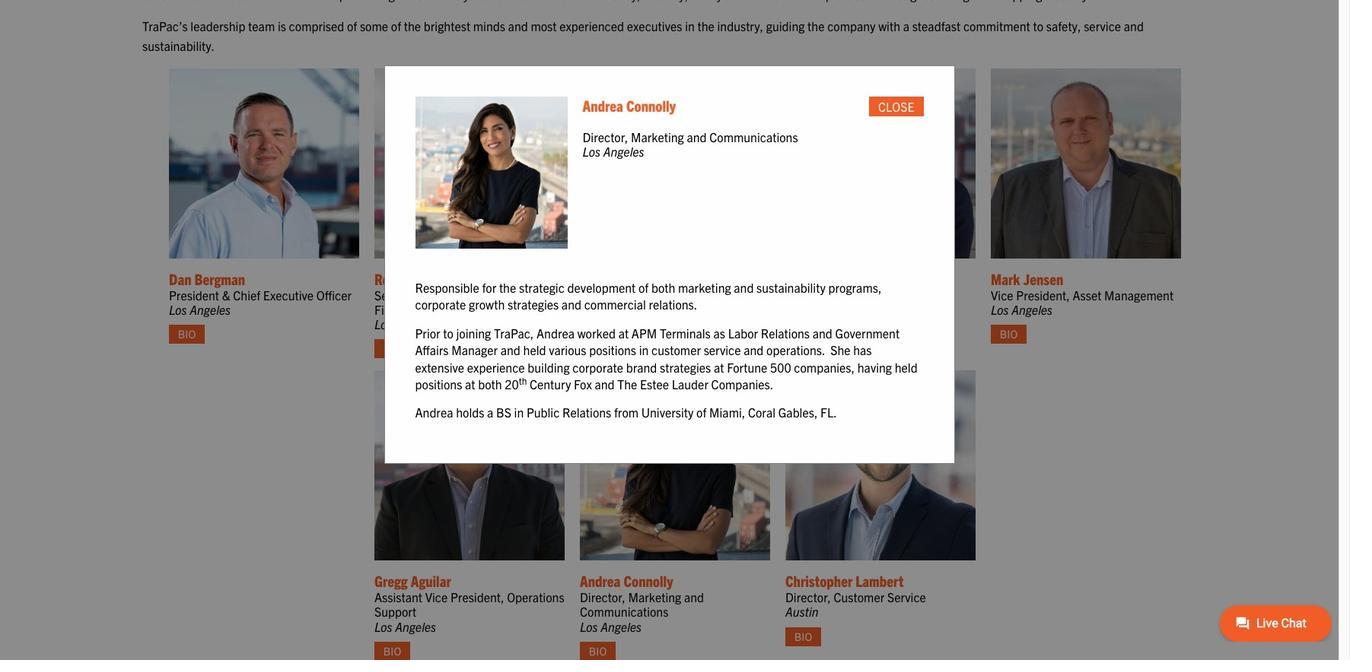 Task type: vqa. For each thing, say whether or not it's contained in the screenshot.
Free:
no



Task type: locate. For each thing, give the bounding box(es) containing it.
1 horizontal spatial held
[[895, 360, 918, 375]]

2 president from the left
[[605, 287, 655, 303]]

university
[[641, 405, 694, 420]]

bio link down support
[[374, 642, 410, 661]]

1 vertical spatial service
[[704, 343, 741, 358]]

vice right senior
[[411, 287, 433, 303]]

president inside richard mastroianni vice president & general manager, operations los angeles
[[605, 287, 655, 303]]

andrea inside the andrea connolly director, marketing and communications los angeles
[[580, 572, 621, 591]]

customer
[[834, 590, 885, 605]]

1 vertical spatial at
[[714, 360, 724, 375]]

0 horizontal spatial positions
[[415, 377, 462, 392]]

1 horizontal spatial president
[[605, 287, 655, 303]]

bio left affairs
[[383, 342, 401, 356]]

communications inside director, marketing and communications los angeles
[[709, 129, 798, 145]]

2 horizontal spatial in
[[685, 19, 695, 34]]

1 vertical spatial communications
[[580, 605, 669, 620]]

1 vertical spatial marketing
[[628, 590, 681, 605]]

management
[[1104, 287, 1174, 303]]

strategies up lauder
[[660, 360, 711, 375]]

ron
[[374, 269, 396, 288]]

has
[[853, 343, 872, 358]]

1 horizontal spatial chief
[[493, 287, 520, 303]]

the
[[404, 19, 421, 34], [697, 19, 715, 34], [808, 19, 825, 34], [499, 280, 516, 295]]

director, marketing and communications los angeles
[[583, 129, 798, 159]]

2 horizontal spatial at
[[714, 360, 724, 375]]

los inside ron triemstra senior vice president, chief financial officer los angeles
[[374, 317, 392, 332]]

held up building
[[523, 343, 546, 358]]

0 horizontal spatial corporate
[[415, 297, 466, 312]]

steadfast
[[912, 19, 961, 34]]

companies.
[[711, 377, 773, 392]]

connolly inside andrea connolly dialog
[[626, 96, 676, 115]]

positions down extensive
[[415, 377, 462, 392]]

held
[[523, 343, 546, 358], [895, 360, 918, 375]]

of left some
[[347, 19, 357, 34]]

connolly inside the andrea connolly director, marketing and communications los angeles
[[624, 572, 673, 591]]

in inside prior to joining trapac, andrea worked at apm terminals as labor relations and government affairs manager and held various positions in customer service and operations.  she has extensive experience building corporate brand strategies at fortune 500 companies, having held positions at both 20
[[639, 343, 649, 358]]

vice right assistant at the left bottom of the page
[[425, 590, 448, 605]]

operations inside 'gregg aguilar assistant vice president, operations support los angeles'
[[507, 590, 564, 605]]

angeles inside marc mendez vice president, information technology los angeles
[[806, 317, 847, 332]]

bio link for mark
[[991, 325, 1027, 344]]

bio down mark
[[1000, 327, 1018, 341]]

bio down the andrea connolly director, marketing and communications los angeles
[[589, 645, 607, 658]]

0 vertical spatial operations
[[580, 302, 637, 317]]

andrea
[[583, 96, 623, 115], [537, 326, 575, 341], [415, 405, 453, 420], [580, 572, 621, 591]]

bio link up fox
[[580, 340, 616, 359]]

0 horizontal spatial operations
[[507, 590, 564, 605]]

at up holds
[[465, 377, 475, 392]]

0 vertical spatial a
[[903, 19, 909, 34]]

1 vertical spatial operations
[[507, 590, 564, 605]]

0 horizontal spatial officer
[[316, 287, 352, 303]]

0 vertical spatial marketing
[[631, 129, 684, 145]]

0 horizontal spatial held
[[523, 343, 546, 358]]

and inside th century fox and the estee lauder companies.
[[595, 377, 615, 392]]

both inside responsible for the strategic development of both marketing and sustainability programs, corporate growth strategies and commercial relations.
[[651, 280, 675, 295]]

0 horizontal spatial president
[[169, 287, 219, 303]]

a right with in the right of the page
[[903, 19, 909, 34]]

0 vertical spatial to
[[1033, 19, 1043, 34]]

joining
[[456, 326, 491, 341]]

angeles
[[603, 144, 644, 159], [190, 302, 231, 317], [1012, 302, 1053, 317], [395, 317, 436, 332], [601, 317, 642, 332], [806, 317, 847, 332], [395, 619, 436, 634], [601, 619, 642, 634]]

safety,
[[1046, 19, 1081, 34]]

to right prior
[[443, 326, 454, 341]]

a
[[903, 19, 909, 34], [487, 405, 493, 420]]

both
[[651, 280, 675, 295], [478, 377, 502, 392]]

customer
[[651, 343, 701, 358]]

angeles inside mark jensen vice president, asset management los angeles
[[1012, 302, 1053, 317]]

and
[[508, 19, 528, 34], [1124, 19, 1144, 34], [687, 129, 707, 145], [734, 280, 754, 295], [562, 297, 581, 312], [813, 326, 832, 341], [501, 343, 520, 358], [744, 343, 764, 358], [595, 377, 615, 392], [684, 590, 704, 605]]

comprised
[[289, 19, 344, 34]]

relations down fox
[[562, 405, 611, 420]]

president, inside ron triemstra senior vice president, chief financial officer los angeles
[[436, 287, 490, 303]]

vice up worked in the left of the page
[[580, 287, 602, 303]]

president, inside 'gregg aguilar assistant vice president, operations support los angeles'
[[451, 590, 504, 605]]

operations
[[580, 302, 637, 317], [507, 590, 564, 605]]

bio down support
[[383, 645, 401, 658]]

1 vertical spatial relations
[[562, 405, 611, 420]]

angeles inside richard mastroianni vice president & general manager, operations los angeles
[[601, 317, 642, 332]]

programs,
[[828, 280, 882, 295]]

officer down responsible
[[425, 302, 460, 317]]

0 vertical spatial strategies
[[508, 297, 559, 312]]

chief
[[233, 287, 260, 303], [493, 287, 520, 303]]

vice inside mark jensen vice president, asset management los angeles
[[991, 287, 1013, 303]]

1 chief from the left
[[233, 287, 260, 303]]

1 & from the left
[[222, 287, 230, 303]]

mastroianni
[[627, 269, 695, 288]]

0 vertical spatial communications
[[709, 129, 798, 145]]

0 vertical spatial corporate
[[415, 297, 466, 312]]

vice for mark jensen
[[991, 287, 1013, 303]]

1 vertical spatial held
[[895, 360, 918, 375]]

most
[[531, 19, 557, 34]]

1 horizontal spatial relations
[[761, 326, 810, 341]]

0 vertical spatial positions
[[589, 343, 636, 358]]

service down as
[[704, 343, 741, 358]]

relations
[[761, 326, 810, 341], [562, 405, 611, 420]]

corporate inside prior to joining trapac, andrea worked at apm terminals as labor relations and government affairs manager and held various positions in customer service and operations.  she has extensive experience building corporate brand strategies at fortune 500 companies, having held positions at both 20
[[573, 360, 623, 375]]

minds
[[473, 19, 505, 34]]

bio down austin
[[794, 630, 812, 644]]

communications
[[709, 129, 798, 145], [580, 605, 669, 620]]

& inside dan bergman president & chief executive officer los angeles
[[222, 287, 230, 303]]

andrea inside prior to joining trapac, andrea worked at apm terminals as labor relations and government affairs manager and held various positions in customer service and operations.  she has extensive experience building corporate brand strategies at fortune 500 companies, having held positions at both 20
[[537, 326, 575, 341]]

vice inside marc mendez vice president, information technology los angeles
[[785, 287, 808, 303]]

th
[[519, 375, 527, 387]]

officer inside dan bergman president & chief executive officer los angeles
[[316, 287, 352, 303]]

0 horizontal spatial communications
[[580, 605, 669, 620]]

president,
[[436, 287, 490, 303], [811, 287, 864, 303], [1016, 287, 1070, 303], [451, 590, 504, 605]]

assistant
[[374, 590, 422, 605]]

general
[[669, 287, 710, 303]]

bio link
[[169, 325, 205, 344], [991, 325, 1027, 344], [374, 340, 410, 359], [580, 340, 616, 359], [785, 340, 821, 359], [785, 627, 821, 647], [374, 642, 410, 661], [580, 642, 616, 661]]

company
[[827, 19, 876, 34]]

president
[[169, 287, 219, 303], [605, 287, 655, 303]]

marc
[[785, 269, 814, 288]]

the right for
[[499, 280, 516, 295]]

team
[[248, 19, 275, 34]]

los inside dan bergman president & chief executive officer los angeles
[[169, 302, 187, 317]]

from
[[614, 405, 639, 420]]

0 horizontal spatial &
[[222, 287, 230, 303]]

los inside 'gregg aguilar assistant vice president, operations support los angeles'
[[374, 619, 392, 634]]

0 horizontal spatial a
[[487, 405, 493, 420]]

bio
[[178, 327, 196, 341], [1000, 327, 1018, 341], [383, 342, 401, 356], [589, 342, 607, 356], [794, 342, 812, 356], [794, 630, 812, 644], [383, 645, 401, 658], [589, 645, 607, 658]]

bio link for andrea
[[580, 642, 616, 661]]

0 horizontal spatial chief
[[233, 287, 260, 303]]

a left bs
[[487, 405, 493, 420]]

2 vertical spatial in
[[514, 405, 524, 420]]

lambert
[[856, 572, 904, 591]]

1 vertical spatial corporate
[[573, 360, 623, 375]]

of inside responsible for the strategic development of both marketing and sustainability programs, corporate growth strategies and commercial relations.
[[638, 280, 649, 295]]

1 horizontal spatial both
[[651, 280, 675, 295]]

0 horizontal spatial to
[[443, 326, 454, 341]]

leadership
[[191, 19, 245, 34]]

1 horizontal spatial operations
[[580, 302, 637, 317]]

various
[[549, 343, 586, 358]]

vice left jensen
[[991, 287, 1013, 303]]

bio link down mark
[[991, 325, 1027, 344]]

0 vertical spatial at
[[618, 326, 629, 341]]

service right safety,
[[1084, 19, 1121, 34]]

commitment
[[963, 19, 1030, 34]]

affairs
[[415, 343, 449, 358]]

bio link down dan
[[169, 325, 205, 344]]

both up relations.
[[651, 280, 675, 295]]

1 horizontal spatial a
[[903, 19, 909, 34]]

2 vertical spatial at
[[465, 377, 475, 392]]

1 horizontal spatial &
[[658, 287, 667, 303]]

1 vertical spatial a
[[487, 405, 493, 420]]

having
[[857, 360, 892, 375]]

bio down worked in the left of the page
[[589, 342, 607, 356]]

0 vertical spatial service
[[1084, 19, 1121, 34]]

0 vertical spatial connolly
[[626, 96, 676, 115]]

los inside marc mendez vice president, information technology los angeles
[[785, 317, 803, 332]]

marketing inside the andrea connolly director, marketing and communications los angeles
[[628, 590, 681, 605]]

bio for gregg
[[383, 645, 401, 658]]

president, inside mark jensen vice president, asset management los angeles
[[1016, 287, 1070, 303]]

los
[[583, 144, 601, 159], [169, 302, 187, 317], [991, 302, 1009, 317], [374, 317, 392, 332], [580, 317, 598, 332], [785, 317, 803, 332], [374, 619, 392, 634], [580, 619, 598, 634]]

andrea for andrea holds a bs in public relations from university of miami, coral gables, fl.
[[415, 405, 453, 420]]

at left apm
[[618, 326, 629, 341]]

the left brightest
[[404, 19, 421, 34]]

1 horizontal spatial communications
[[709, 129, 798, 145]]

at left the fortune
[[714, 360, 724, 375]]

bio down dan
[[178, 327, 196, 341]]

chief up trapac,
[[493, 287, 520, 303]]

0 horizontal spatial strategies
[[508, 297, 559, 312]]

bio up companies, at the right bottom of the page
[[794, 342, 812, 356]]

1 horizontal spatial in
[[639, 343, 649, 358]]

bio link left prior
[[374, 340, 410, 359]]

chief left the "executive"
[[233, 287, 260, 303]]

1 horizontal spatial service
[[1084, 19, 1121, 34]]

president, inside marc mendez vice president, information technology los angeles
[[811, 287, 864, 303]]

officer
[[316, 287, 352, 303], [425, 302, 460, 317]]

relations up 500
[[761, 326, 810, 341]]

director, inside christopher lambert director, customer service austin
[[785, 590, 831, 605]]

senior
[[374, 287, 408, 303]]

& right dan
[[222, 287, 230, 303]]

as
[[713, 326, 725, 341]]

1 vertical spatial to
[[443, 326, 454, 341]]

president inside dan bergman president & chief executive officer los angeles
[[169, 287, 219, 303]]

los inside mark jensen vice president, asset management los angeles
[[991, 302, 1009, 317]]

in down apm
[[639, 343, 649, 358]]

director, inside director, marketing and communications los angeles
[[583, 129, 628, 145]]

positions down worked in the left of the page
[[589, 343, 636, 358]]

officer right the "executive"
[[316, 287, 352, 303]]

1 vertical spatial positions
[[415, 377, 462, 392]]

held right having
[[895, 360, 918, 375]]

1 vertical spatial both
[[478, 377, 502, 392]]

trapac's leadership team is comprised of some of the brightest minds and most experienced executives in the industry, guiding the company with a steadfast commitment to safety, service and sustainability.
[[142, 19, 1144, 53]]

bio link for dan
[[169, 325, 205, 344]]

growth
[[469, 297, 505, 312]]

a inside the trapac's leadership team is comprised of some of the brightest minds and most experienced executives in the industry, guiding the company with a steadfast commitment to safety, service and sustainability.
[[903, 19, 909, 34]]

los inside richard mastroianni vice president & general manager, operations los angeles
[[580, 317, 598, 332]]

corporate down responsible
[[415, 297, 466, 312]]

0 vertical spatial in
[[685, 19, 695, 34]]

strategies down strategic
[[508, 297, 559, 312]]

1 horizontal spatial officer
[[425, 302, 460, 317]]

with
[[878, 19, 900, 34]]

1 vertical spatial connolly
[[624, 572, 673, 591]]

bio link for marc
[[785, 340, 821, 359]]

chief inside dan bergman president & chief executive officer los angeles
[[233, 287, 260, 303]]

bio link for gregg
[[374, 642, 410, 661]]

marketing
[[631, 129, 684, 145], [628, 590, 681, 605]]

both down experience
[[478, 377, 502, 392]]

0 vertical spatial both
[[651, 280, 675, 295]]

sustainability
[[757, 280, 826, 295]]

vice inside richard mastroianni vice president & general manager, operations los angeles
[[580, 287, 602, 303]]

0 horizontal spatial both
[[478, 377, 502, 392]]

2 chief from the left
[[493, 287, 520, 303]]

1 horizontal spatial to
[[1033, 19, 1043, 34]]

connolly for andrea connolly
[[626, 96, 676, 115]]

0 horizontal spatial in
[[514, 405, 524, 420]]

in right bs
[[514, 405, 524, 420]]

1 vertical spatial strategies
[[660, 360, 711, 375]]

director, inside the andrea connolly director, marketing and communications los angeles
[[580, 590, 625, 605]]

0 horizontal spatial service
[[704, 343, 741, 358]]

1 president from the left
[[169, 287, 219, 303]]

bio link up companies, at the right bottom of the page
[[785, 340, 821, 359]]

information
[[867, 287, 928, 303]]

connolly for andrea connolly director, marketing and communications los angeles
[[624, 572, 673, 591]]

vice for marc mendez
[[785, 287, 808, 303]]

guiding
[[766, 19, 805, 34]]

service
[[1084, 19, 1121, 34], [704, 343, 741, 358]]

of
[[347, 19, 357, 34], [391, 19, 401, 34], [638, 280, 649, 295], [696, 405, 707, 420]]

bio for richard
[[589, 342, 607, 356]]

to left safety,
[[1033, 19, 1043, 34]]

bio link down austin
[[785, 627, 821, 647]]

gregg aguilar assistant vice president, operations support los angeles
[[374, 572, 564, 634]]

bio link down the andrea connolly director, marketing and communications los angeles
[[580, 642, 616, 661]]

vice left mendez
[[785, 287, 808, 303]]

fortune
[[727, 360, 767, 375]]

of up commercial
[[638, 280, 649, 295]]

the left industry,
[[697, 19, 715, 34]]

in right executives
[[685, 19, 695, 34]]

1 vertical spatial in
[[639, 343, 649, 358]]

corporate up fox
[[573, 360, 623, 375]]

1 horizontal spatial corporate
[[573, 360, 623, 375]]

2 & from the left
[[658, 287, 667, 303]]

vice for richard mastroianni
[[580, 287, 602, 303]]

strategies
[[508, 297, 559, 312], [660, 360, 711, 375]]

0 vertical spatial relations
[[761, 326, 810, 341]]

& left general
[[658, 287, 667, 303]]

christopher
[[785, 572, 853, 591]]

1 horizontal spatial strategies
[[660, 360, 711, 375]]



Task type: describe. For each thing, give the bounding box(es) containing it.
bio link for christopher
[[785, 627, 821, 647]]

industry,
[[717, 19, 763, 34]]

experience
[[467, 360, 525, 375]]

trapac,
[[494, 326, 534, 341]]

lauder
[[672, 377, 708, 392]]

bio for andrea
[[589, 645, 607, 658]]

trapac's
[[142, 19, 188, 34]]

estee
[[640, 377, 669, 392]]

bs
[[496, 405, 511, 420]]

coral
[[748, 405, 776, 420]]

government
[[835, 326, 900, 341]]

public
[[527, 405, 560, 420]]

extensive
[[415, 360, 464, 375]]

bio for marc
[[794, 342, 812, 356]]

development
[[567, 280, 636, 295]]

marc mendez vice president, information technology los angeles
[[785, 269, 928, 332]]

asset
[[1073, 287, 1102, 303]]

0 horizontal spatial relations
[[562, 405, 611, 420]]

manager
[[451, 343, 498, 358]]

relations inside prior to joining trapac, andrea worked at apm terminals as labor relations and government affairs manager and held various positions in customer service and operations.  she has extensive experience building corporate brand strategies at fortune 500 companies, having held positions at both 20
[[761, 326, 810, 341]]

1 horizontal spatial at
[[618, 326, 629, 341]]

500
[[770, 360, 791, 375]]

andrea holds a bs in public relations from university of miami, coral gables, fl.
[[415, 405, 837, 420]]

commercial
[[584, 297, 646, 312]]

brand
[[626, 360, 657, 375]]

worked
[[577, 326, 616, 341]]

& inside richard mastroianni vice president & general manager, operations los angeles
[[658, 287, 667, 303]]

richard
[[580, 269, 624, 288]]

for
[[482, 280, 496, 295]]

support
[[374, 605, 417, 620]]

and inside director, marketing and communications los angeles
[[687, 129, 707, 145]]

chief inside ron triemstra senior vice president, chief financial officer los angeles
[[493, 287, 520, 303]]

terminals
[[660, 326, 711, 341]]

service inside the trapac's leadership team is comprised of some of the brightest minds and most experienced executives in the industry, guiding the company with a steadfast commitment to safety, service and sustainability.
[[1084, 19, 1121, 34]]

a inside andrea connolly dialog
[[487, 405, 493, 420]]

dan bergman president & chief executive officer los angeles
[[169, 269, 352, 317]]

labor
[[728, 326, 758, 341]]

andrea for andrea connolly
[[583, 96, 623, 115]]

manager,
[[713, 287, 762, 303]]

both inside prior to joining trapac, andrea worked at apm terminals as labor relations and government affairs manager and held various positions in customer service and operations.  she has extensive experience building corporate brand strategies at fortune 500 companies, having held positions at both 20
[[478, 377, 502, 392]]

jensen
[[1023, 269, 1063, 288]]

executives
[[627, 19, 682, 34]]

holds
[[456, 405, 484, 420]]

she
[[830, 343, 851, 358]]

andrea connolly dialog
[[384, 65, 955, 464]]

officer inside ron triemstra senior vice president, chief financial officer los angeles
[[425, 302, 460, 317]]

0 horizontal spatial at
[[465, 377, 475, 392]]

dan
[[169, 269, 191, 288]]

strategies inside prior to joining trapac, andrea worked at apm terminals as labor relations and government affairs manager and held various positions in customer service and operations.  she has extensive experience building corporate brand strategies at fortune 500 companies, having held positions at both 20
[[660, 360, 711, 375]]

corporate inside responsible for the strategic development of both marketing and sustainability programs, corporate growth strategies and commercial relations.
[[415, 297, 466, 312]]

los inside the andrea connolly director, marketing and communications los angeles
[[580, 619, 598, 634]]

in inside the trapac's leadership team is comprised of some of the brightest minds and most experienced executives in the industry, guiding the company with a steadfast commitment to safety, service and sustainability.
[[685, 19, 695, 34]]

the right guiding
[[808, 19, 825, 34]]

the inside responsible for the strategic development of both marketing and sustainability programs, corporate growth strategies and commercial relations.
[[499, 280, 516, 295]]

fl.
[[820, 405, 837, 420]]

andrea connolly director, marketing and communications los angeles
[[580, 572, 704, 634]]

apm
[[632, 326, 657, 341]]

the
[[617, 377, 637, 392]]

angeles inside director, marketing and communications los angeles
[[603, 144, 644, 159]]

vice inside ron triemstra senior vice president, chief financial officer los angeles
[[411, 287, 433, 303]]

bio link for ron
[[374, 340, 410, 359]]

brightest
[[424, 19, 470, 34]]

angeles inside the andrea connolly director, marketing and communications los angeles
[[601, 619, 642, 634]]

angeles inside ron triemstra senior vice president, chief financial officer los angeles
[[395, 317, 436, 332]]

mendez
[[817, 269, 862, 288]]

operations inside richard mastroianni vice president & general manager, operations los angeles
[[580, 302, 637, 317]]

los inside director, marketing and communications los angeles
[[583, 144, 601, 159]]

to inside prior to joining trapac, andrea worked at apm terminals as labor relations and government affairs manager and held various positions in customer service and operations.  she has extensive experience building corporate brand strategies at fortune 500 companies, having held positions at both 20
[[443, 326, 454, 341]]

is
[[278, 19, 286, 34]]

fox
[[574, 377, 592, 392]]

20
[[505, 377, 519, 392]]

to inside the trapac's leadership team is comprised of some of the brightest minds and most experienced executives in the industry, guiding the company with a steadfast commitment to safety, service and sustainability.
[[1033, 19, 1043, 34]]

sustainability.
[[142, 38, 215, 53]]

communications inside the andrea connolly director, marketing and communications los angeles
[[580, 605, 669, 620]]

bio for christopher
[[794, 630, 812, 644]]

technology
[[785, 302, 845, 317]]

andrea for andrea connolly director, marketing and communications los angeles
[[580, 572, 621, 591]]

mark
[[991, 269, 1020, 288]]

austin
[[785, 605, 819, 620]]

angeles inside dan bergman president & chief executive officer los angeles
[[190, 302, 231, 317]]

strategies inside responsible for the strategic development of both marketing and sustainability programs, corporate growth strategies and commercial relations.
[[508, 297, 559, 312]]

th century fox and the estee lauder companies.
[[519, 375, 773, 392]]

executive
[[263, 287, 314, 303]]

of right some
[[391, 19, 401, 34]]

prior
[[415, 326, 440, 341]]

and inside the andrea connolly director, marketing and communications los angeles
[[684, 590, 704, 605]]

angeles inside 'gregg aguilar assistant vice president, operations support los angeles'
[[395, 619, 436, 634]]

experienced
[[560, 19, 624, 34]]

some
[[360, 19, 388, 34]]

bio for ron
[[383, 342, 401, 356]]

bio link for richard
[[580, 340, 616, 359]]

prior to joining trapac, andrea worked at apm terminals as labor relations and government affairs manager and held various positions in customer service and operations.  she has extensive experience building corporate brand strategies at fortune 500 companies, having held positions at both 20
[[415, 326, 918, 392]]

mark jensen vice president, asset management los angeles
[[991, 269, 1174, 317]]

bio for dan
[[178, 327, 196, 341]]

service inside prior to joining trapac, andrea worked at apm terminals as labor relations and government affairs manager and held various positions in customer service and operations.  she has extensive experience building corporate brand strategies at fortune 500 companies, having held positions at both 20
[[704, 343, 741, 358]]

miami,
[[709, 405, 745, 420]]

financial
[[374, 302, 422, 317]]

relations.
[[649, 297, 697, 312]]

director, for christopher
[[785, 590, 831, 605]]

marketing
[[678, 280, 731, 295]]

triemstra
[[400, 269, 454, 288]]

service
[[887, 590, 926, 605]]

marketing inside director, marketing and communications los angeles
[[631, 129, 684, 145]]

responsible
[[415, 280, 479, 295]]

0 vertical spatial held
[[523, 343, 546, 358]]

director, for andrea
[[580, 590, 625, 605]]

1 horizontal spatial positions
[[589, 343, 636, 358]]

responsible for the strategic development of both marketing and sustainability programs, corporate growth strategies and commercial relations.
[[415, 280, 882, 312]]

close button
[[869, 97, 924, 116]]

andrea connolly
[[583, 96, 676, 115]]

ron triemstra senior vice president, chief financial officer los angeles
[[374, 269, 520, 332]]

strategic
[[519, 280, 565, 295]]

richard mastroianni vice president & general manager, operations los angeles
[[580, 269, 762, 332]]

bio for mark
[[1000, 327, 1018, 341]]

bergman
[[194, 269, 245, 288]]

of left miami, at right
[[696, 405, 707, 420]]

vice inside 'gregg aguilar assistant vice president, operations support los angeles'
[[425, 590, 448, 605]]

gables,
[[778, 405, 818, 420]]

close
[[878, 99, 914, 114]]

christopher lambert director, customer service austin
[[785, 572, 926, 620]]



